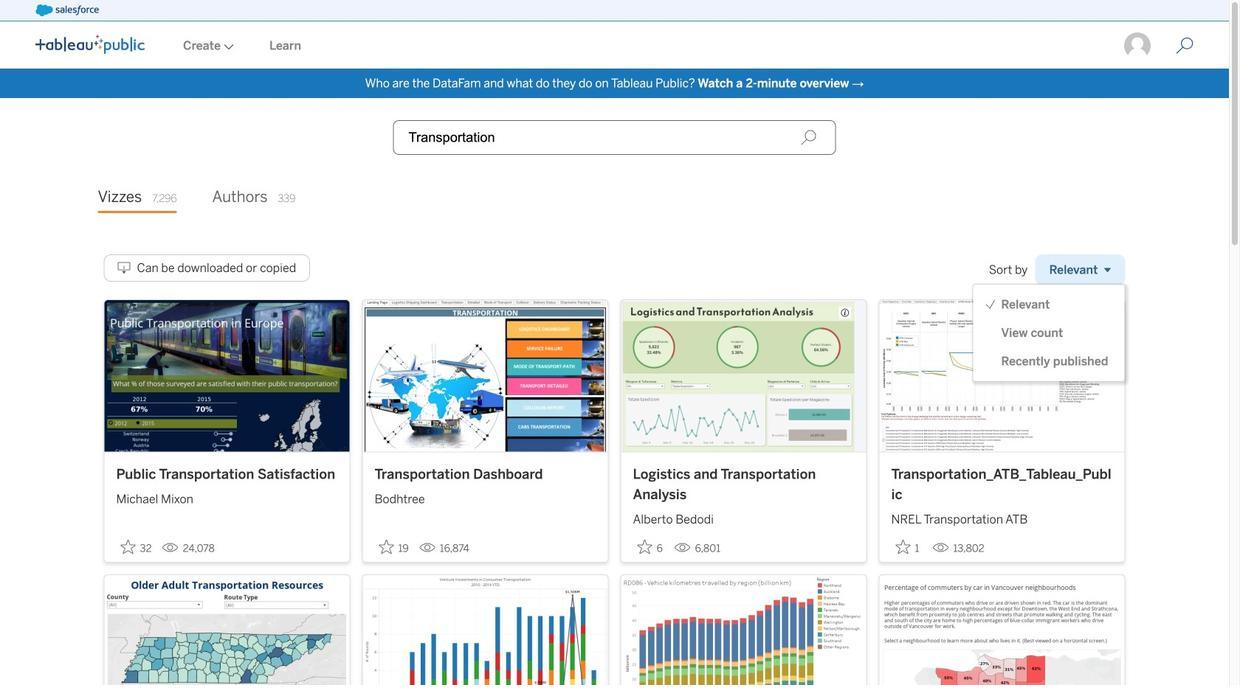 Task type: vqa. For each thing, say whether or not it's contained in the screenshot.
the t for R
no



Task type: describe. For each thing, give the bounding box(es) containing it.
2 add favorite button from the left
[[375, 536, 413, 560]]

1 add favorite button from the left
[[116, 536, 156, 560]]

logo image
[[35, 35, 145, 54]]

gary.orlando image
[[1123, 31, 1152, 61]]

go to search image
[[1158, 37, 1211, 55]]



Task type: locate. For each thing, give the bounding box(es) containing it.
2 add favorite image from the left
[[637, 540, 652, 555]]

3 add favorite button from the left
[[633, 536, 668, 560]]

0 horizontal spatial add favorite image
[[121, 540, 135, 555]]

list options menu
[[973, 291, 1125, 376]]

search image
[[801, 130, 817, 146]]

1 horizontal spatial add favorite image
[[896, 540, 911, 555]]

salesforce logo image
[[35, 4, 99, 16]]

2 add favorite image from the left
[[896, 540, 911, 555]]

workbook thumbnail image
[[104, 300, 350, 452], [363, 300, 608, 452], [621, 300, 866, 452], [880, 300, 1125, 452], [104, 576, 350, 686], [363, 576, 608, 686], [621, 576, 866, 686], [880, 576, 1125, 686]]

add favorite image
[[121, 540, 135, 555], [637, 540, 652, 555]]

Add Favorite button
[[116, 536, 156, 560], [375, 536, 413, 560], [633, 536, 668, 560], [891, 536, 927, 560]]

add favorite image
[[379, 540, 394, 555], [896, 540, 911, 555]]

0 horizontal spatial add favorite image
[[379, 540, 394, 555]]

1 add favorite image from the left
[[379, 540, 394, 555]]

create image
[[221, 44, 234, 50]]

1 horizontal spatial add favorite image
[[637, 540, 652, 555]]

Search input field
[[393, 120, 836, 155]]

1 add favorite image from the left
[[121, 540, 135, 555]]

4 add favorite button from the left
[[891, 536, 927, 560]]



